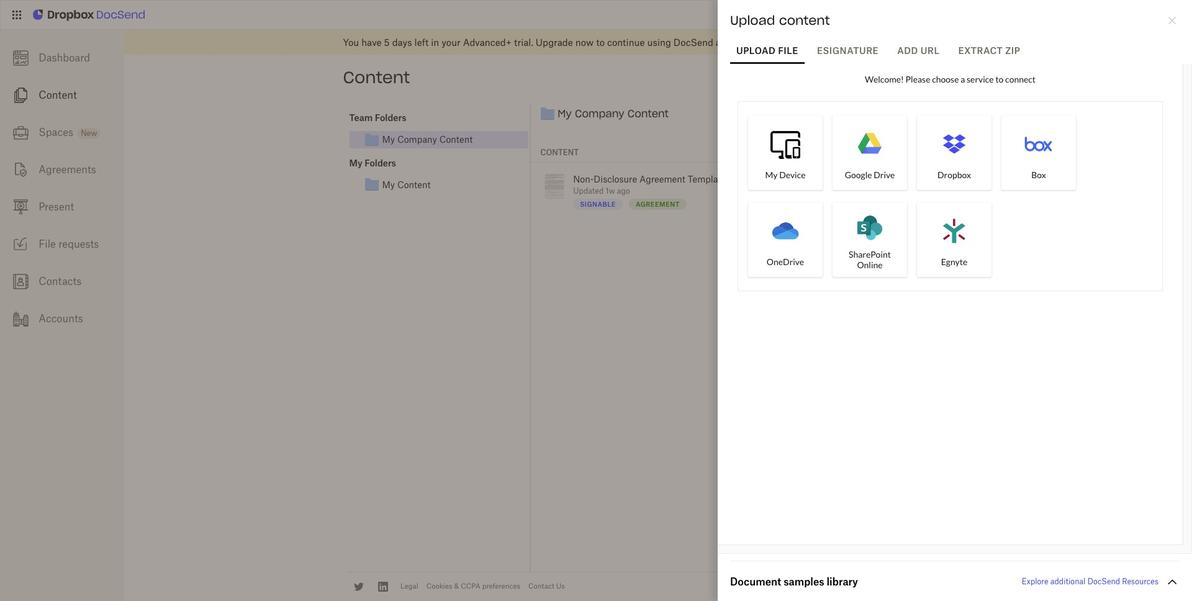 Task type: vqa. For each thing, say whether or not it's contained in the screenshot.
Tina Byers icon
no



Task type: locate. For each thing, give the bounding box(es) containing it.
0 horizontal spatial my company content
[[382, 134, 473, 145]]

you
[[343, 36, 359, 48]]

1 horizontal spatial trial.
[[794, 36, 813, 48]]

1 vertical spatial upload
[[737, 45, 776, 56]]

company up content
[[575, 108, 625, 120]]

1 horizontal spatial 0
[[904, 174, 911, 187]]

explore
[[1022, 577, 1049, 586]]

0 inside 0 personal
[[904, 174, 911, 187]]

folders
[[375, 112, 406, 123], [365, 158, 396, 168]]

1 vertical spatial my company content
[[382, 134, 473, 145]]

company
[[575, 108, 625, 120], [397, 134, 437, 145], [833, 187, 864, 196]]

0 personal
[[883, 174, 911, 196]]

folders down team folders
[[365, 158, 396, 168]]

recent
[[852, 148, 884, 157]]

my company content button
[[364, 132, 528, 147]]

1 vertical spatial folder image
[[364, 132, 379, 147]]

upgrade left to
[[536, 36, 573, 48]]

my down team at top left
[[349, 158, 363, 168]]

of
[[762, 36, 770, 48]]

company inside my company content button
[[397, 134, 437, 145]]

ago
[[617, 187, 630, 196]]

1 horizontal spatial your
[[772, 36, 791, 48]]

1 horizontal spatial company
[[575, 108, 625, 120]]

company up my folders tree
[[397, 134, 437, 145]]

contact us
[[528, 582, 565, 591]]

0 vertical spatial folders
[[375, 112, 406, 123]]

0 horizontal spatial now
[[576, 36, 594, 48]]

zip
[[1005, 45, 1021, 56]]

0 horizontal spatial folder image
[[364, 132, 379, 147]]

upgrade inside 'link'
[[829, 37, 861, 47]]

spaces
[[39, 126, 73, 138]]

0 down recent
[[857, 174, 864, 187]]

document
[[730, 575, 781, 588]]

signable
[[580, 201, 616, 208]]

at
[[716, 36, 724, 48]]

0 horizontal spatial your
[[442, 36, 461, 48]]

present
[[39, 201, 74, 213]]

content
[[343, 67, 410, 88], [835, 69, 870, 79], [39, 89, 77, 101], [628, 108, 669, 120], [439, 134, 473, 145]]

docsend inside 'add content to this space' dialog
[[1088, 577, 1120, 586]]

1w
[[606, 187, 615, 196]]

dashboard link
[[0, 39, 124, 76]]

my folders tree
[[349, 156, 528, 193]]

your right of
[[772, 36, 791, 48]]

recent visits
[[852, 148, 911, 157]]

0 vertical spatial my company content
[[558, 108, 669, 120]]

sidebar spaces image
[[13, 125, 28, 140]]

upload
[[730, 12, 775, 28], [737, 45, 776, 56]]

0 horizontal spatial 0
[[857, 174, 864, 187]]

trial.
[[514, 36, 533, 48], [794, 36, 813, 48]]

upload for upload file
[[737, 45, 776, 56]]

0 inside 0 company
[[857, 174, 864, 187]]

folders right team at top left
[[375, 112, 406, 123]]

document samples library
[[730, 575, 858, 588]]

have
[[362, 36, 382, 48]]

new
[[81, 129, 97, 138]]

jp
[[940, 178, 947, 185]]

you have 5 days left in your advanced+ trial. upgrade now to continue using docsend at the end of your trial.
[[343, 36, 813, 48]]

1 horizontal spatial now
[[863, 37, 878, 47]]

docsend
[[674, 36, 713, 48], [1088, 577, 1120, 586]]

team
[[349, 112, 373, 123]]

0 horizontal spatial my
[[349, 158, 363, 168]]

now left to
[[576, 36, 594, 48]]

content
[[540, 148, 579, 157]]

your
[[442, 36, 461, 48], [772, 36, 791, 48]]

my
[[558, 108, 572, 120], [382, 134, 395, 145], [349, 158, 363, 168]]

1 horizontal spatial upgrade
[[829, 37, 861, 47]]

left
[[415, 36, 429, 48]]

sidebar contacts image
[[13, 274, 28, 289]]

cookies & ccpa preferences
[[426, 582, 520, 591]]

to
[[596, 36, 605, 48]]

1 vertical spatial folders
[[365, 158, 396, 168]]

trial. down content
[[794, 36, 813, 48]]

sidebar dashboard image
[[13, 50, 28, 66]]

0 horizontal spatial trial.
[[514, 36, 533, 48]]

docsend left at
[[674, 36, 713, 48]]

2 0 from the left
[[904, 174, 911, 187]]

sidebar documents image
[[13, 87, 28, 103]]

file requests
[[39, 238, 99, 250]]

folders for my folders
[[365, 158, 396, 168]]

my company content
[[558, 108, 669, 120], [382, 134, 473, 145]]

0 horizontal spatial docsend
[[674, 36, 713, 48]]

1 vertical spatial docsend
[[1088, 577, 1120, 586]]

now left add
[[863, 37, 878, 47]]

folders inside tree
[[365, 158, 396, 168]]

2 vertical spatial my
[[349, 158, 363, 168]]

company down recent
[[833, 187, 864, 196]]

present link
[[0, 188, 124, 225]]

2 vertical spatial company
[[833, 187, 864, 196]]

agreements link
[[0, 151, 124, 188]]

trial. right advanced+
[[514, 36, 533, 48]]

your right in
[[442, 36, 461, 48]]

the
[[727, 36, 741, 48]]

now
[[576, 36, 594, 48], [863, 37, 878, 47]]

my inside my folders tree
[[349, 158, 363, 168]]

sidebar accounts image
[[13, 311, 28, 327]]

0 down the visits
[[904, 174, 911, 187]]

ccpa
[[461, 582, 481, 591]]

0 vertical spatial upload
[[730, 12, 775, 28]]

my inside my company content button
[[382, 134, 395, 145]]

upgrade now
[[829, 37, 878, 47]]

my up content
[[558, 108, 572, 120]]

spaces new
[[39, 126, 97, 138]]

0 horizontal spatial company
[[397, 134, 437, 145]]

end
[[743, 36, 759, 48]]

0
[[857, 174, 864, 187], [904, 174, 911, 187]]

1 horizontal spatial my
[[382, 134, 395, 145]]

folder image down team folders
[[364, 132, 379, 147]]

1 horizontal spatial docsend
[[1088, 577, 1120, 586]]

folders inside "tree"
[[375, 112, 406, 123]]

folder image up content
[[540, 106, 555, 121]]

advanced+
[[463, 36, 512, 48]]

member circle for james peterson image
[[936, 174, 951, 189]]

continue
[[607, 36, 645, 48]]

receive image
[[13, 236, 28, 252]]

1 horizontal spatial my company content
[[558, 108, 669, 120]]

file
[[778, 45, 799, 56]]

1 vertical spatial my
[[382, 134, 395, 145]]

1 0 from the left
[[857, 174, 864, 187]]

add content to this space dialog
[[0, 0, 1192, 601]]

upgrade up share content
[[829, 37, 861, 47]]

1 vertical spatial company
[[397, 134, 437, 145]]

0 vertical spatial docsend
[[674, 36, 713, 48]]

content link
[[0, 76, 124, 114]]

0 vertical spatial folder image
[[540, 106, 555, 121]]

explore additional docsend resources
[[1022, 577, 1159, 586]]

esignature
[[817, 45, 879, 56]]

0 vertical spatial my
[[558, 108, 572, 120]]

content inside tree item
[[439, 134, 473, 145]]

my down team folders
[[382, 134, 395, 145]]

in
[[431, 36, 439, 48]]

docsend right additional at the right bottom of the page
[[1088, 577, 1120, 586]]

upload content
[[730, 12, 830, 28]]

folder image
[[540, 106, 555, 121], [364, 132, 379, 147]]

add
[[898, 45, 918, 56]]

tree
[[349, 176, 528, 193]]

0 vertical spatial company
[[575, 108, 625, 120]]

sidebar present image
[[13, 199, 28, 215]]



Task type: describe. For each thing, give the bounding box(es) containing it.
resources
[[1122, 577, 1159, 586]]

5
[[384, 36, 390, 48]]

upload file
[[737, 45, 799, 56]]

0 for 0 company
[[857, 174, 864, 187]]

file
[[39, 238, 56, 250]]

my folders
[[349, 158, 396, 168]]

my company content inside button
[[382, 134, 473, 145]]

contact
[[528, 582, 554, 591]]

preferences
[[482, 582, 520, 591]]

content
[[779, 12, 830, 28]]

agreements
[[39, 163, 96, 176]]

disclosure
[[594, 174, 637, 185]]

accounts
[[39, 312, 83, 325]]

extract zip link
[[952, 40, 1027, 64]]

1 horizontal spatial folder image
[[540, 106, 555, 121]]

extract zip
[[958, 45, 1021, 56]]

esignature link
[[811, 40, 885, 64]]

updated
[[573, 187, 604, 196]]

legal link
[[401, 582, 418, 591]]

2 your from the left
[[772, 36, 791, 48]]

folders for team folders
[[375, 112, 406, 123]]

non-
[[573, 174, 594, 185]]

accounts link
[[0, 300, 124, 337]]

agreement
[[640, 174, 685, 185]]

extract
[[958, 45, 1003, 56]]

agreement
[[636, 201, 680, 208]]

team folders
[[349, 112, 406, 123]]

personal
[[883, 187, 911, 196]]

upload for upload content
[[730, 12, 775, 28]]

2 horizontal spatial my
[[558, 108, 572, 120]]

now inside upgrade now 'link'
[[863, 37, 878, 47]]

additional
[[1051, 577, 1086, 586]]

using
[[647, 36, 671, 48]]

upgrade now link
[[819, 34, 888, 50]]

1 trial. from the left
[[514, 36, 533, 48]]

legal
[[401, 582, 418, 591]]

template
[[688, 174, 726, 185]]

0 horizontal spatial upgrade
[[536, 36, 573, 48]]

&
[[454, 582, 459, 591]]

non-disclosure agreement template updated 1w ago
[[573, 174, 726, 196]]

cookies
[[426, 582, 452, 591]]

dashboard
[[39, 52, 90, 64]]

url
[[921, 45, 940, 56]]

add url link
[[891, 40, 946, 64]]

2 trial. from the left
[[794, 36, 813, 48]]

file requests link
[[0, 225, 124, 263]]

samples
[[784, 575, 824, 588]]

upload file link
[[730, 40, 805, 64]]

contact us link
[[528, 582, 565, 591]]

share content button
[[800, 65, 877, 84]]

contacts link
[[0, 263, 124, 300]]

sidebar ndas image
[[13, 162, 28, 177]]

requests
[[59, 238, 99, 250]]

0 company
[[833, 174, 864, 196]]

0 for 0 personal
[[904, 174, 911, 187]]

my company content tree item
[[349, 131, 528, 148]]

folder image inside my company content tree item
[[364, 132, 379, 147]]

cookies & ccpa preferences link
[[426, 582, 520, 591]]

2 horizontal spatial company
[[833, 187, 864, 196]]

library
[[827, 575, 858, 588]]

share
[[808, 69, 833, 79]]

1 your from the left
[[442, 36, 461, 48]]

team folders tree
[[349, 111, 528, 148]]

explore additional docsend resources link
[[1022, 577, 1165, 586]]

share content
[[808, 69, 870, 79]]

visits
[[886, 148, 911, 157]]

contacts
[[39, 275, 82, 288]]

non-disclosure agreement template link
[[573, 174, 726, 185]]

add url
[[898, 45, 940, 56]]

us
[[556, 582, 565, 591]]

days
[[392, 36, 412, 48]]



